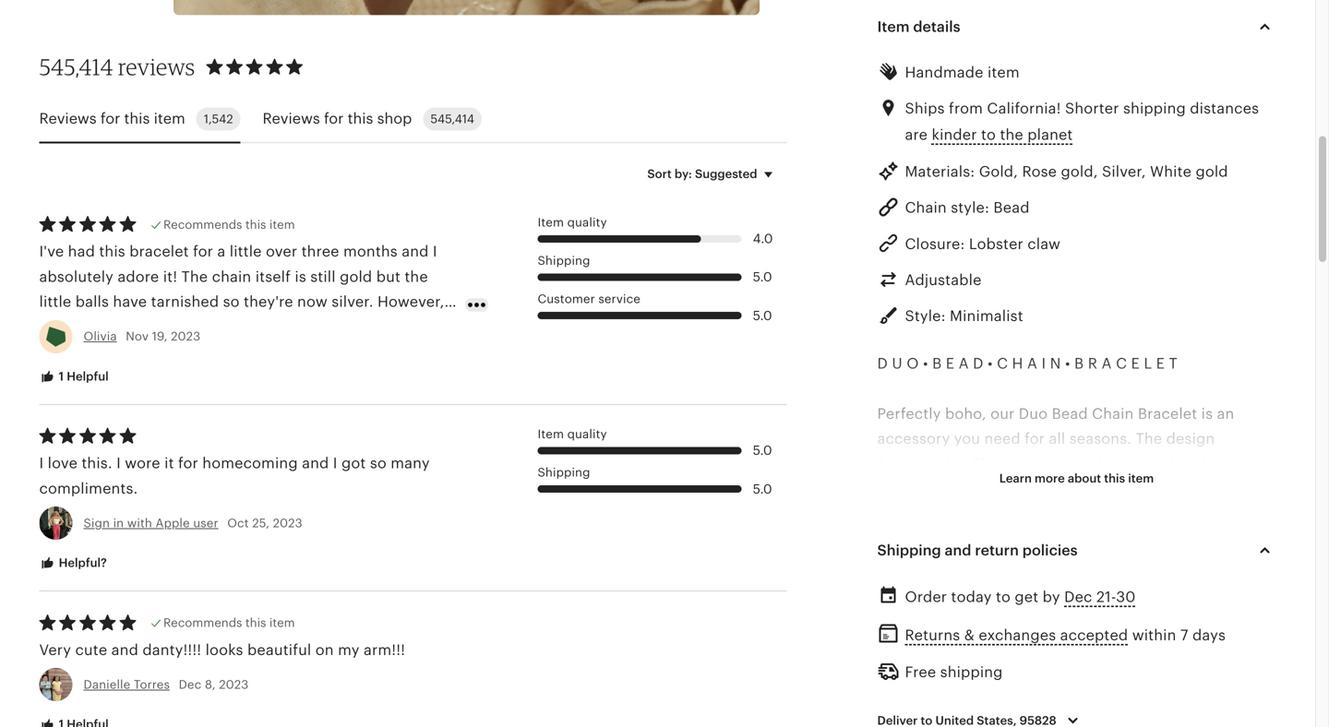 Task type: locate. For each thing, give the bounding box(es) containing it.
0 vertical spatial bead
[[994, 200, 1030, 216]]

looks up 8, at the left of the page
[[206, 642, 243, 659]]

0 vertical spatial quality
[[568, 216, 607, 229]]

the inside "perfectly boho, our duo bead chain bracelet is an accessory you need for all seasons. the design features duo singapore twist chains lined with tiny beads for a playful texture. you'll think of this dainty bracelet every time you're getting ready for the beach, or take it with you on a parisian dream vacation."
[[1194, 506, 1218, 523]]

have
[[113, 294, 147, 310]]

rose
[[1023, 163, 1058, 180]]

1 vertical spatial gold
[[340, 269, 372, 285]]

3 a from the left
[[1102, 355, 1113, 372]]

to left 8
[[1052, 682, 1067, 699]]

bead down the gold,
[[994, 200, 1030, 216]]

1 horizontal spatial still
[[311, 269, 336, 285]]

and down every
[[945, 543, 972, 559]]

d u o • b e a d • c h a i n • b r a c e l e t
[[878, 355, 1178, 372]]

the for chain
[[181, 269, 208, 285]]

1 horizontal spatial chain
[[1093, 406, 1135, 422]]

very cute and danty!!!! looks beautiful on my arm!!!
[[39, 642, 405, 659]]

and left got
[[302, 455, 329, 472]]

shipping for 5.0
[[538, 466, 591, 480]]

it right however,
[[449, 294, 458, 310]]

singapore down need
[[973, 456, 1047, 473]]

free
[[906, 664, 937, 681]]

recommends up very cute and danty!!!! looks beautiful on my arm!!!
[[164, 617, 242, 630]]

shipping and return policies
[[878, 543, 1078, 559]]

1 vertical spatial shipping
[[538, 466, 591, 480]]

parisian
[[1045, 531, 1101, 548]]

for up chain
[[193, 244, 213, 260]]

2023 right 19,
[[171, 330, 201, 344]]

0 horizontal spatial d
[[878, 355, 888, 372]]

quality
[[992, 582, 1043, 598]]

by:
[[675, 167, 692, 181]]

0 vertical spatial the
[[1001, 126, 1024, 143]]

25,
[[252, 517, 270, 531]]

d left 'h'
[[973, 355, 984, 372]]

so inside i love this. i wore it for homecoming and i got so many compliments.
[[370, 455, 387, 472]]

2 reviews from the left
[[263, 111, 320, 127]]

1 horizontal spatial the
[[1001, 126, 1024, 143]]

beach,
[[1222, 506, 1271, 523]]

for right wore at the left bottom of the page
[[178, 455, 198, 472]]

the inside "perfectly boho, our duo bead chain bracelet is an accessory you need for all seasons. the design features duo singapore twist chains lined with tiny beads for a playful texture. you'll think of this dainty bracelet every time you're getting ready for the beach, or take it with you on a parisian dream vacation."
[[1136, 431, 1163, 447]]

this inside i've had this bracelet for a little over three months and i absolutely adore it! the chain itself is still gold but the little balls have tarnished so they're now silver. however, it still looks amazing!
[[99, 244, 125, 260]]

dec right by
[[1065, 589, 1093, 606]]

little down absolutely
[[39, 294, 71, 310]]

0 horizontal spatial it
[[165, 455, 174, 472]]

• material: high quality solid 925 sterling silver
[[878, 582, 1220, 598]]

recommends this item up chain
[[164, 218, 295, 232]]

tab list
[[39, 96, 787, 143]]

our
[[991, 406, 1015, 422]]

• left material:
[[878, 582, 883, 598]]

the down california!
[[1001, 126, 1024, 143]]

for left shop
[[324, 111, 344, 127]]

bead up all
[[1052, 406, 1089, 422]]

sign
[[84, 517, 110, 531]]

item up beautiful
[[270, 617, 295, 630]]

• inside • featuring adjustable 6 to 8 inch double singapore bead chain.
[[878, 682, 883, 699]]

chain
[[906, 200, 947, 216], [1093, 406, 1135, 422]]

i up however,
[[433, 244, 437, 260]]

perfectly boho, our duo bead chain bracelet is an accessory you need for all seasons. the design features duo singapore twist chains lined with tiny beads for a playful texture. you'll think of this dainty bracelet every time you're getting ready for the beach, or take it with you on a parisian dream vacation.
[[878, 406, 1271, 548]]

a down style: minimalist
[[959, 355, 969, 372]]

little
[[230, 244, 262, 260], [39, 294, 71, 310]]

the inside i've had this bracelet for a little over three months and i absolutely adore it! the chain itself is still gold but the little balls have tarnished so they're now silver. however, it still looks amazing!
[[181, 269, 208, 285]]

0 vertical spatial a
[[217, 244, 226, 260]]

545,414 right shop
[[431, 112, 475, 126]]

singapore
[[973, 456, 1047, 473], [1175, 682, 1249, 699]]

recommends this item
[[164, 218, 295, 232], [164, 617, 295, 630]]

2 horizontal spatial the
[[1194, 506, 1218, 523]]

a down duo
[[950, 481, 958, 498]]

all
[[1049, 431, 1066, 447]]

is right itself
[[295, 269, 307, 285]]

0 vertical spatial bracelet
[[129, 244, 189, 260]]

1 vertical spatial little
[[39, 294, 71, 310]]

the up vacation.
[[1194, 506, 1218, 523]]

bracelet up it!
[[129, 244, 189, 260]]

returns & exchanges accepted button
[[906, 622, 1129, 649]]

0 horizontal spatial a
[[217, 244, 226, 260]]

ready
[[1126, 506, 1166, 523]]

0 vertical spatial item quality
[[538, 216, 607, 229]]

0 vertical spatial to
[[982, 126, 997, 143]]

learn more about this item
[[1000, 472, 1155, 486]]

on
[[1010, 531, 1029, 548], [316, 642, 334, 659]]

item quality
[[538, 216, 607, 229], [538, 427, 607, 441]]

i love this. i wore it for homecoming and i got so many compliments.
[[39, 455, 430, 497]]

with
[[1180, 456, 1211, 473], [127, 517, 152, 531], [945, 531, 976, 548]]

1 horizontal spatial bracelet
[[878, 506, 937, 523]]

looks down balls
[[69, 319, 106, 335]]

chains
[[1089, 456, 1136, 473]]

1 horizontal spatial 545,414
[[431, 112, 475, 126]]

olivia nov 19, 2023
[[84, 330, 201, 344]]

ships
[[906, 100, 945, 117]]

1 a from the left
[[959, 355, 969, 372]]

2 c from the left
[[1117, 355, 1128, 372]]

1 vertical spatial item
[[538, 216, 564, 229]]

• left featuring
[[878, 682, 883, 699]]

a right 'h'
[[1028, 355, 1038, 372]]

a up chain
[[217, 244, 226, 260]]

beads
[[878, 481, 922, 498]]

b right o
[[933, 355, 942, 372]]

adore
[[118, 269, 159, 285]]

2 vertical spatial shipping
[[878, 543, 942, 559]]

recommends this item up very cute and danty!!!! looks beautiful on my arm!!!
[[164, 617, 295, 630]]

so down chain
[[223, 294, 240, 310]]

0 horizontal spatial a
[[959, 355, 969, 372]]

• right n
[[1066, 355, 1071, 372]]

0 horizontal spatial so
[[223, 294, 240, 310]]

reviews right 1,542
[[263, 111, 320, 127]]

0 horizontal spatial e
[[946, 355, 955, 372]]

b left r
[[1075, 355, 1085, 372]]

still down three
[[311, 269, 336, 285]]

1 horizontal spatial silver
[[1180, 582, 1220, 598]]

1 vertical spatial a
[[950, 481, 958, 498]]

2 horizontal spatial it
[[931, 531, 941, 548]]

2 vertical spatial to
[[1052, 682, 1067, 699]]

0 vertical spatial is
[[295, 269, 307, 285]]

0 horizontal spatial c
[[997, 355, 1009, 372]]

0 vertical spatial so
[[223, 294, 240, 310]]

1 vertical spatial is
[[1202, 406, 1214, 422]]

1 b from the left
[[933, 355, 942, 372]]

order
[[906, 589, 948, 606]]

gold
[[1196, 163, 1229, 180], [340, 269, 372, 285]]

reviews for reviews for this shop
[[263, 111, 320, 127]]

for inside i love this. i wore it for homecoming and i got so many compliments.
[[178, 455, 198, 472]]

0 vertical spatial the
[[181, 269, 208, 285]]

2 a from the left
[[1028, 355, 1038, 372]]

every
[[941, 506, 981, 523]]

2 item quality from the top
[[538, 427, 607, 441]]

a inside i've had this bracelet for a little over three months and i absolutely adore it! the chain itself is still gold but the little balls have tarnished so they're now silver. however, it still looks amazing!
[[217, 244, 226, 260]]

shipping
[[538, 254, 591, 268], [538, 466, 591, 480], [878, 543, 942, 559]]

1 horizontal spatial d
[[973, 355, 984, 372]]

1 vertical spatial bracelet
[[878, 506, 937, 523]]

you down boho, in the bottom right of the page
[[955, 431, 981, 447]]

lined
[[1140, 456, 1176, 473]]

1 vertical spatial so
[[370, 455, 387, 472]]

you'll
[[1075, 481, 1113, 498]]

so right got
[[370, 455, 387, 472]]

it right take
[[931, 531, 941, 548]]

b
[[933, 355, 942, 372], [1075, 355, 1085, 372]]

this down reviews
[[124, 111, 150, 127]]

3 5.0 from the top
[[753, 443, 773, 458]]

c left 'h'
[[997, 355, 1009, 372]]

sterling
[[1119, 582, 1176, 598], [938, 632, 995, 648]]

2 horizontal spatial a
[[1033, 531, 1041, 548]]

it right wore at the left bottom of the page
[[165, 455, 174, 472]]

i inside i've had this bracelet for a little over three months and i absolutely adore it! the chain itself is still gold but the little balls have tarnished so they're now silver. however, it still looks amazing!
[[433, 244, 437, 260]]

0 horizontal spatial sterling
[[938, 632, 995, 648]]

sterling right 21-
[[1119, 582, 1176, 598]]

0 vertical spatial with
[[1180, 456, 1211, 473]]

bead down featuring
[[878, 707, 914, 724]]

and right cute
[[111, 642, 138, 659]]

seasons.
[[1070, 431, 1132, 447]]

shipping up adjustable
[[941, 664, 1003, 681]]

the up however,
[[405, 269, 428, 285]]

2 vertical spatial the
[[1194, 506, 1218, 523]]

1 reviews from the left
[[39, 111, 97, 127]]

0 horizontal spatial bracelet
[[129, 244, 189, 260]]

shipping
[[1124, 100, 1187, 117], [941, 664, 1003, 681]]

1 horizontal spatial shipping
[[1124, 100, 1187, 117]]

reviews for reviews for this item
[[39, 111, 97, 127]]

shipping inside ships from california! shorter shipping distances are
[[1124, 100, 1187, 117]]

1 horizontal spatial the
[[1136, 431, 1163, 447]]

it
[[449, 294, 458, 310], [165, 455, 174, 472], [931, 531, 941, 548]]

chain up closure:
[[906, 200, 947, 216]]

singapore down days
[[1175, 682, 1249, 699]]

reviews
[[39, 111, 97, 127], [263, 111, 320, 127]]

1 vertical spatial chain
[[1093, 406, 1135, 422]]

1 vertical spatial still
[[39, 319, 65, 335]]

with right in
[[127, 517, 152, 531]]

still left olivia link
[[39, 319, 65, 335]]

2 e from the left
[[1132, 355, 1140, 372]]

recommends up chain
[[164, 218, 242, 232]]

0 vertical spatial 545,414
[[39, 53, 113, 80]]

this right had
[[99, 244, 125, 260]]

this right of
[[1176, 481, 1203, 498]]

is inside "perfectly boho, our duo bead chain bracelet is an accessory you need for all seasons. the design features duo singapore twist chains lined with tiny beads for a playful texture. you'll think of this dainty bracelet every time you're getting ready for the beach, or take it with you on a parisian dream vacation."
[[1202, 406, 1214, 422]]

and
[[402, 244, 429, 260], [302, 455, 329, 472], [945, 543, 972, 559], [111, 642, 138, 659]]

i
[[433, 244, 437, 260], [1042, 355, 1047, 372], [39, 455, 44, 472], [116, 455, 121, 472], [333, 455, 338, 472]]

item left of
[[1129, 472, 1155, 486]]

shipping right the shorter
[[1124, 100, 1187, 117]]

silver left ∙
[[999, 632, 1039, 648]]

so
[[223, 294, 240, 310], [370, 455, 387, 472]]

2 quality from the top
[[568, 427, 607, 441]]

1 vertical spatial the
[[1136, 431, 1163, 447]]

1 vertical spatial the
[[405, 269, 428, 285]]

1 quality from the top
[[568, 216, 607, 229]]

0 horizontal spatial reviews
[[39, 111, 97, 127]]

gold up silver.
[[340, 269, 372, 285]]

are
[[906, 126, 928, 143]]

a down the you're
[[1033, 531, 1041, 548]]

1 horizontal spatial c
[[1117, 355, 1128, 372]]

to left get
[[996, 589, 1011, 606]]

you
[[955, 431, 981, 447], [980, 531, 1006, 548]]

1 horizontal spatial is
[[1202, 406, 1214, 422]]

2 recommends from the top
[[164, 617, 242, 630]]

2023 right 25,
[[273, 517, 303, 531]]

helpful
[[67, 370, 109, 384]]

l
[[1145, 355, 1153, 372]]

silver
[[1180, 582, 1220, 598], [999, 632, 1039, 648]]

2 vertical spatial item
[[538, 427, 564, 441]]

item left 1,542
[[154, 111, 185, 127]]

by
[[1043, 589, 1061, 606]]

shipping inside dropdown button
[[878, 543, 942, 559]]

e right o
[[946, 355, 955, 372]]

2 5.0 from the top
[[753, 308, 773, 323]]

a
[[959, 355, 969, 372], [1028, 355, 1038, 372], [1102, 355, 1113, 372]]

nov
[[126, 330, 149, 344]]

1 horizontal spatial reviews
[[263, 111, 320, 127]]

0 vertical spatial on
[[1010, 531, 1029, 548]]

reviews down 545,414 reviews
[[39, 111, 97, 127]]

danielle torres link
[[84, 678, 170, 692]]

on down time
[[1010, 531, 1029, 548]]

and inside dropdown button
[[945, 543, 972, 559]]

0 vertical spatial silver
[[1180, 582, 1220, 598]]

material:
[[887, 582, 950, 598]]

0 vertical spatial looks
[[69, 319, 106, 335]]

bead inside "perfectly boho, our duo bead chain bracelet is an accessory you need for all seasons. the design features duo singapore twist chains lined with tiny beads for a playful texture. you'll think of this dainty bracelet every time you're getting ready for the beach, or take it with you on a parisian dream vacation."
[[1052, 406, 1089, 422]]

2 horizontal spatial 2023
[[273, 517, 303, 531]]

apple
[[156, 517, 190, 531]]

for left all
[[1025, 431, 1045, 447]]

545,414 reviews
[[39, 53, 195, 80]]

1 vertical spatial item quality
[[538, 427, 607, 441]]

you down time
[[980, 531, 1006, 548]]

• finish: sterling silver ∙ 18k gold
[[878, 632, 1115, 648]]

1 horizontal spatial e
[[1132, 355, 1140, 372]]

item inside dropdown button
[[878, 18, 910, 35]]

2 horizontal spatial e
[[1157, 355, 1166, 372]]

olivia link
[[84, 330, 117, 344]]

with down every
[[945, 531, 976, 548]]

looks inside i've had this bracelet for a little over three months and i absolutely adore it! the chain itself is still gold but the little balls have tarnished so they're now silver. however, it still looks amazing!
[[69, 319, 106, 335]]

customer service
[[538, 292, 641, 306]]

on left my
[[316, 642, 334, 659]]

tab list containing reviews for this item
[[39, 96, 787, 143]]

2023
[[171, 330, 201, 344], [273, 517, 303, 531], [219, 678, 249, 692]]

1 horizontal spatial b
[[1075, 355, 1085, 372]]

0 horizontal spatial bead
[[878, 707, 914, 724]]

1 recommends from the top
[[164, 218, 242, 232]]

0 vertical spatial recommends this item
[[164, 218, 295, 232]]

vacation.
[[1156, 531, 1222, 548]]

2 recommends this item from the top
[[164, 617, 295, 630]]

shipping for 4.0
[[538, 254, 591, 268]]

tiny
[[1215, 456, 1242, 473]]

is left an
[[1202, 406, 1214, 422]]

style:
[[906, 308, 946, 325]]

i left got
[[333, 455, 338, 472]]

e left l
[[1132, 355, 1140, 372]]

shop
[[377, 111, 412, 127]]

singapore inside • featuring adjustable 6 to 8 inch double singapore bead chain.
[[1175, 682, 1249, 699]]

1 vertical spatial singapore
[[1175, 682, 1249, 699]]

0 horizontal spatial chain
[[906, 200, 947, 216]]

0 vertical spatial little
[[230, 244, 262, 260]]

2 vertical spatial it
[[931, 531, 941, 548]]

gold right 'white'
[[1196, 163, 1229, 180]]

chain
[[212, 269, 252, 285]]

0 horizontal spatial 545,414
[[39, 53, 113, 80]]

2 vertical spatial a
[[1033, 531, 1041, 548]]

545,414 inside tab list
[[431, 112, 475, 126]]

• left 'h'
[[988, 355, 993, 372]]

adjustable
[[960, 682, 1034, 699]]

item inside dropdown button
[[1129, 472, 1155, 486]]

gold,
[[980, 163, 1019, 180]]

bracelet
[[129, 244, 189, 260], [878, 506, 937, 523]]

the right it!
[[181, 269, 208, 285]]

quality for 5.0
[[568, 427, 607, 441]]

sign in with apple user oct 25, 2023
[[84, 517, 303, 531]]

1 vertical spatial 545,414
[[431, 112, 475, 126]]

0 vertical spatial it
[[449, 294, 458, 310]]

with down design
[[1180, 456, 1211, 473]]

to right kinder
[[982, 126, 997, 143]]

item up california!
[[988, 64, 1020, 81]]

d left u
[[878, 355, 888, 372]]

silver up days
[[1180, 582, 1220, 598]]

inch
[[1084, 682, 1115, 699]]

2 horizontal spatial with
[[1180, 456, 1211, 473]]

1 vertical spatial shipping
[[941, 664, 1003, 681]]

1 vertical spatial bead
[[1052, 406, 1089, 422]]

item for 4.0
[[538, 216, 564, 229]]

e right l
[[1157, 355, 1166, 372]]

1 recommends this item from the top
[[164, 218, 295, 232]]

2 horizontal spatial bead
[[1052, 406, 1089, 422]]

bead
[[994, 200, 1030, 216], [1052, 406, 1089, 422], [878, 707, 914, 724]]

gold
[[1081, 632, 1115, 648]]

0 vertical spatial shipping
[[1124, 100, 1187, 117]]

sign in with apple user link
[[84, 517, 219, 531]]

bracelet inside i've had this bracelet for a little over three months and i absolutely adore it! the chain itself is still gold but the little balls have tarnished so they're now silver. however, it still looks amazing!
[[129, 244, 189, 260]]

3 e from the left
[[1157, 355, 1166, 372]]

0 vertical spatial item
[[878, 18, 910, 35]]

1 vertical spatial quality
[[568, 427, 607, 441]]

1 item quality from the top
[[538, 216, 607, 229]]

8,
[[205, 678, 216, 692]]

dec
[[1065, 589, 1093, 606], [179, 678, 202, 692]]

1 horizontal spatial with
[[945, 531, 976, 548]]

0 horizontal spatial gold
[[340, 269, 372, 285]]

think
[[1118, 481, 1153, 498]]

chain up seasons.
[[1093, 406, 1135, 422]]

it inside i love this. i wore it for homecoming and i got so many compliments.
[[165, 455, 174, 472]]

sterling up free shipping
[[938, 632, 995, 648]]

0 horizontal spatial dec
[[179, 678, 202, 692]]

• left finish:
[[878, 632, 883, 648]]

bracelet up take
[[878, 506, 937, 523]]

1 horizontal spatial gold
[[1196, 163, 1229, 180]]

little up chain
[[230, 244, 262, 260]]

item up "over"
[[270, 218, 295, 232]]

c left l
[[1117, 355, 1128, 372]]

quality
[[568, 216, 607, 229], [568, 427, 607, 441]]

the inside i've had this bracelet for a little over three months and i absolutely adore it! the chain itself is still gold but the little balls have tarnished so they're now silver. however, it still looks amazing!
[[405, 269, 428, 285]]

1 vertical spatial recommends this item
[[164, 617, 295, 630]]

r
[[1089, 355, 1098, 372]]

2023 right 8, at the left of the page
[[219, 678, 249, 692]]

1 horizontal spatial singapore
[[1175, 682, 1249, 699]]

dec left 8, at the left of the page
[[179, 678, 202, 692]]



Task type: vqa. For each thing, say whether or not it's contained in the screenshot.
first anniversary scrapbook gift paper 1st anniversary gift image 3 to the left
no



Task type: describe. For each thing, give the bounding box(es) containing it.
olivia
[[84, 330, 117, 344]]

cute
[[75, 642, 107, 659]]

this up beautiful
[[246, 617, 266, 630]]

bead inside • featuring adjustable 6 to 8 inch double singapore bead chain.
[[878, 707, 914, 724]]

my
[[338, 642, 360, 659]]

it inside "perfectly boho, our duo bead chain bracelet is an accessory you need for all seasons. the design features duo singapore twist chains lined with tiny beads for a playful texture. you'll think of this dainty bracelet every time you're getting ready for the beach, or take it with you on a parisian dream vacation."
[[931, 531, 941, 548]]

danielle torres dec 8, 2023
[[84, 678, 249, 692]]

accessory
[[878, 431, 951, 447]]

gold,
[[1062, 163, 1099, 180]]

and inside i love this. i wore it for homecoming and i got so many compliments.
[[302, 455, 329, 472]]

1 vertical spatial you
[[980, 531, 1006, 548]]

2 b from the left
[[1075, 355, 1085, 372]]

but
[[377, 269, 401, 285]]

0 vertical spatial gold
[[1196, 163, 1229, 180]]

1 vertical spatial with
[[127, 517, 152, 531]]

this inside "perfectly boho, our duo bead chain bracelet is an accessory you need for all seasons. the design features duo singapore twist chains lined with tiny beads for a playful texture. you'll think of this dainty bracelet every time you're getting ready for the beach, or take it with you on a parisian dream vacation."
[[1176, 481, 1203, 498]]

duo
[[941, 456, 969, 473]]

gold inside i've had this bracelet for a little over three months and i absolutely adore it! the chain itself is still gold but the little balls have tarnished so they're now silver. however, it still looks amazing!
[[340, 269, 372, 285]]

0 vertical spatial dec
[[1065, 589, 1093, 606]]

they're
[[244, 294, 293, 310]]

for inside i've had this bracelet for a little over three months and i absolutely adore it! the chain itself is still gold but the little balls have tarnished so they're now silver. however, it still looks amazing!
[[193, 244, 213, 260]]

details
[[914, 18, 961, 35]]

closure: lobster claw
[[906, 236, 1061, 252]]

item for 5.0
[[538, 427, 564, 441]]

i left love on the left of page
[[39, 455, 44, 472]]

today
[[952, 589, 992, 606]]

return
[[976, 543, 1019, 559]]

1,542
[[204, 112, 233, 126]]

it inside i've had this bracelet for a little over three months and i absolutely adore it! the chain itself is still gold but the little balls have tarnished so they're now silver. however, it still looks amazing!
[[449, 294, 458, 310]]

bracelet
[[1139, 406, 1198, 422]]

user
[[193, 517, 219, 531]]

sort
[[648, 167, 672, 181]]

kinder to the planet
[[932, 126, 1074, 143]]

returns
[[906, 627, 961, 644]]

• featuring adjustable 6 to 8 inch double singapore bead chain.
[[878, 682, 1249, 724]]

dream
[[1105, 531, 1152, 548]]

playful
[[962, 481, 1011, 498]]

singapore inside "perfectly boho, our duo bead chain bracelet is an accessory you need for all seasons. the design features duo singapore twist chains lined with tiny beads for a playful texture. you'll think of this dainty bracelet every time you're getting ready for the beach, or take it with you on a parisian dream vacation."
[[973, 456, 1047, 473]]

1 vertical spatial dec
[[179, 678, 202, 692]]

1 helpful
[[56, 370, 109, 384]]

recommends for 8,
[[164, 617, 242, 630]]

i left n
[[1042, 355, 1047, 372]]

• right o
[[924, 355, 929, 372]]

suggested
[[695, 167, 758, 181]]

&
[[965, 627, 975, 644]]

and inside i've had this bracelet for a little over three months and i absolutely adore it! the chain itself is still gold but the little balls have tarnished so they're now silver. however, it still looks amazing!
[[402, 244, 429, 260]]

claw
[[1028, 236, 1061, 252]]

shorter
[[1066, 100, 1120, 117]]

recommends this item for 8,
[[164, 617, 295, 630]]

oct
[[227, 517, 249, 531]]

4 5.0 from the top
[[753, 482, 773, 497]]

dainty
[[1207, 481, 1251, 498]]

distances
[[1191, 100, 1260, 117]]

to inside • featuring adjustable 6 to 8 inch double singapore bead chain.
[[1052, 682, 1067, 699]]

7
[[1181, 627, 1189, 644]]

1 vertical spatial 2023
[[273, 517, 303, 531]]

within
[[1133, 627, 1177, 644]]

2 vertical spatial 2023
[[219, 678, 249, 692]]

1 e from the left
[[946, 355, 955, 372]]

1 horizontal spatial a
[[950, 481, 958, 498]]

double
[[1120, 682, 1171, 699]]

item details button
[[861, 4, 1293, 49]]

customer
[[538, 292, 595, 306]]

high
[[954, 582, 988, 598]]

u
[[892, 355, 903, 372]]

1 5.0 from the top
[[753, 270, 773, 285]]

2 d from the left
[[973, 355, 984, 372]]

bracelet inside "perfectly boho, our duo bead chain bracelet is an accessory you need for all seasons. the design features duo singapore twist chains lined with tiny beads for a playful texture. you'll think of this dainty bracelet every time you're getting ready for the beach, or take it with you on a parisian dream vacation."
[[878, 506, 937, 523]]

item quality for 5.0
[[538, 427, 607, 441]]

recommends for 2023
[[164, 218, 242, 232]]

got
[[342, 455, 366, 472]]

1 vertical spatial sterling
[[938, 632, 995, 648]]

sort by: suggested
[[648, 167, 758, 181]]

duo
[[1019, 406, 1048, 422]]

time
[[985, 506, 1017, 523]]

twist
[[1051, 456, 1085, 473]]

quality for 4.0
[[568, 216, 607, 229]]

item quality for 4.0
[[538, 216, 607, 229]]

now
[[297, 294, 328, 310]]

days
[[1193, 627, 1226, 644]]

beautiful
[[247, 642, 312, 659]]

closure:
[[906, 236, 966, 252]]

0 horizontal spatial 2023
[[171, 330, 201, 344]]

take
[[897, 531, 927, 548]]

you're
[[1021, 506, 1065, 523]]

love
[[48, 455, 78, 472]]

accepted
[[1061, 627, 1129, 644]]

item inside tab list
[[154, 111, 185, 127]]

for down duo
[[926, 481, 946, 498]]

torres
[[134, 678, 170, 692]]

this up "over"
[[246, 218, 266, 232]]

19,
[[152, 330, 168, 344]]

0 horizontal spatial still
[[39, 319, 65, 335]]

i right this.
[[116, 455, 121, 472]]

absolutely
[[39, 269, 114, 285]]

in
[[113, 517, 124, 531]]

an
[[1218, 406, 1235, 422]]

about
[[1068, 472, 1102, 486]]

30
[[1117, 589, 1136, 606]]

three
[[302, 244, 339, 260]]

policies
[[1023, 543, 1078, 559]]

0 vertical spatial you
[[955, 431, 981, 447]]

2 vertical spatial with
[[945, 531, 976, 548]]

1 c from the left
[[997, 355, 1009, 372]]

on inside "perfectly boho, our duo bead chain bracelet is an accessory you need for all seasons. the design features duo singapore twist chains lined with tiny beads for a playful texture. you'll think of this dainty bracelet every time you're getting ready for the beach, or take it with you on a parisian dream vacation."
[[1010, 531, 1029, 548]]

18k
[[1052, 632, 1076, 648]]

chain.
[[918, 707, 964, 724]]

finish:
[[887, 632, 934, 648]]

545,414 for 545,414 reviews
[[39, 53, 113, 80]]

this.
[[82, 455, 112, 472]]

it!
[[163, 269, 177, 285]]

to inside button
[[982, 126, 997, 143]]

4.0
[[753, 231, 773, 246]]

california!
[[988, 100, 1062, 117]]

more
[[1035, 472, 1065, 486]]

8
[[1071, 682, 1080, 699]]

545,414 for 545,414
[[431, 112, 475, 126]]

this inside dropdown button
[[1105, 472, 1126, 486]]

recommends this item for 2023
[[164, 218, 295, 232]]

o
[[907, 355, 919, 372]]

learn more about this item button
[[986, 462, 1168, 496]]

over
[[266, 244, 298, 260]]

0 horizontal spatial little
[[39, 294, 71, 310]]

reviews
[[118, 53, 195, 80]]

however,
[[378, 294, 445, 310]]

this left shop
[[348, 111, 373, 127]]

1 vertical spatial on
[[316, 642, 334, 659]]

1 d from the left
[[878, 355, 888, 372]]

chain inside "perfectly boho, our duo bead chain bracelet is an accessory you need for all seasons. the design features duo singapore twist chains lined with tiny beads for a playful texture. you'll think of this dainty bracelet every time you're getting ready for the beach, or take it with you on a parisian dream vacation."
[[1093, 406, 1135, 422]]

homecoming
[[203, 455, 298, 472]]

so inside i've had this bracelet for a little over three months and i absolutely adore it! the chain itself is still gold but the little balls have tarnished so they're now silver. however, it still looks amazing!
[[223, 294, 240, 310]]

1 vertical spatial silver
[[999, 632, 1039, 648]]

or
[[878, 531, 893, 548]]

for up vacation.
[[1170, 506, 1190, 523]]

is inside i've had this bracelet for a little over three months and i absolutely adore it! the chain itself is still gold but the little balls have tarnished so they're now silver. however, it still looks amazing!
[[295, 269, 307, 285]]

1 horizontal spatial looks
[[206, 642, 243, 659]]

planet
[[1028, 126, 1074, 143]]

1 vertical spatial to
[[996, 589, 1011, 606]]

the for design
[[1136, 431, 1163, 447]]

returns & exchanges accepted within 7 days
[[906, 627, 1226, 644]]

the inside button
[[1001, 126, 1024, 143]]

danielle
[[84, 678, 131, 692]]

0 vertical spatial still
[[311, 269, 336, 285]]

order today to get by dec 21-30
[[906, 589, 1136, 606]]

for down 545,414 reviews
[[101, 111, 120, 127]]

very
[[39, 642, 71, 659]]

minimalist
[[950, 308, 1024, 325]]

0 vertical spatial sterling
[[1119, 582, 1176, 598]]

1 horizontal spatial little
[[230, 244, 262, 260]]

many
[[391, 455, 430, 472]]

handmade
[[906, 64, 984, 81]]

n
[[1051, 355, 1062, 372]]

0 vertical spatial chain
[[906, 200, 947, 216]]



